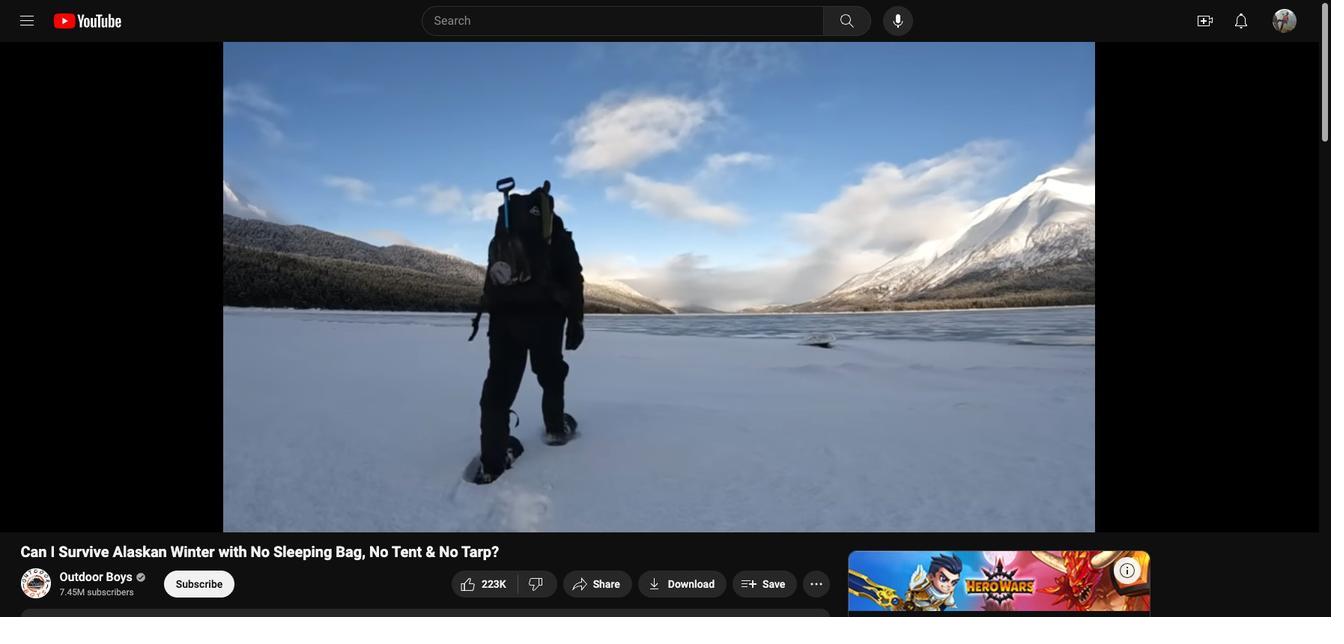 Task type: vqa. For each thing, say whether or not it's contained in the screenshot.
sleeping
yes



Task type: describe. For each thing, give the bounding box(es) containing it.
3 no from the left
[[439, 543, 458, 561]]

boys
[[106, 570, 132, 584]]

save button
[[733, 571, 797, 598]]

Download text field
[[668, 578, 715, 590]]

survive
[[59, 543, 109, 561]]

winter
[[171, 543, 215, 561]]

outdoor boys link
[[60, 569, 134, 586]]

outdoor boys
[[60, 570, 132, 584]]

bag,
[[336, 543, 366, 561]]

save
[[763, 578, 785, 590]]

7.45m subscribers
[[60, 587, 134, 598]]

avatar image image
[[1273, 9, 1297, 33]]

with
[[218, 543, 247, 561]]

2 no from the left
[[369, 543, 388, 561]]

3
[[493, 578, 499, 590]]

7.45m
[[60, 587, 85, 598]]

2 2 3 k
[[482, 578, 506, 590]]

seek slider slider
[[9, 485, 1310, 497]]

1 no from the left
[[251, 543, 270, 561]]

1 2 from the left
[[482, 578, 488, 590]]

&
[[426, 543, 435, 561]]

can i survive alaskan winter with no sleeping bag, no tent & no tarp? main content
[[0, 42, 1319, 617]]



Task type: locate. For each thing, give the bounding box(es) containing it.
no right & at the left bottom
[[439, 543, 458, 561]]

sleeping
[[273, 543, 332, 561]]

k
[[499, 578, 506, 590]]

share
[[593, 578, 620, 590]]

download
[[668, 578, 715, 590]]

i
[[51, 543, 55, 561]]

no left tent in the bottom of the page
[[369, 543, 388, 561]]

can
[[21, 543, 47, 561]]

2
[[482, 578, 488, 590], [488, 578, 493, 590]]

2 left '3'
[[482, 578, 488, 590]]

no right with
[[251, 543, 270, 561]]

2 horizontal spatial no
[[439, 543, 458, 561]]

Search text field
[[434, 11, 820, 31]]

subscribe
[[176, 578, 223, 590]]

autoplay is off image
[[1096, 509, 1123, 520]]

download button
[[638, 571, 727, 598]]

None search field
[[394, 6, 874, 36]]

subscribers
[[87, 587, 134, 598]]

Subscribe text field
[[176, 578, 223, 590]]

subscribe button
[[164, 571, 235, 598]]

youtube video player element
[[0, 42, 1319, 533]]

no
[[251, 543, 270, 561], [369, 543, 388, 561], [439, 543, 458, 561]]

outdoor
[[60, 570, 103, 584]]

2 left k
[[488, 578, 493, 590]]

share button
[[563, 571, 632, 598]]

can i survive alaskan winter with no sleeping bag, no tent & no tarp?
[[21, 543, 499, 561]]

7.45 million subscribers element
[[60, 586, 143, 599]]

alaskan
[[113, 543, 167, 561]]

2 2 from the left
[[488, 578, 493, 590]]

tent
[[392, 543, 422, 561]]

0 horizontal spatial no
[[251, 543, 270, 561]]

1 horizontal spatial no
[[369, 543, 388, 561]]

tarp?
[[461, 543, 499, 561]]



